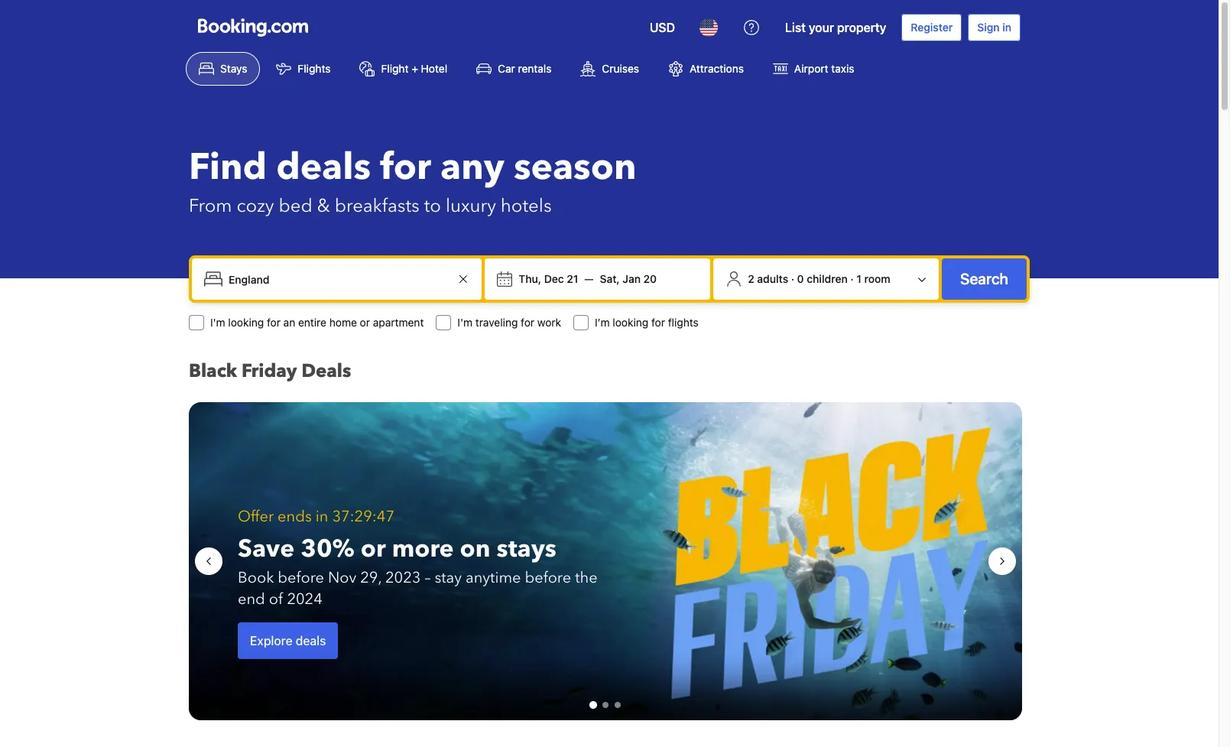 Task type: vqa. For each thing, say whether or not it's contained in the screenshot.
LIST YOUR PROPERTY
yes



Task type: locate. For each thing, give the bounding box(es) containing it.
i'm
[[595, 316, 610, 329]]

thu, dec 21 button
[[513, 265, 585, 293]]

attractions link
[[656, 52, 757, 86]]

i'm traveling for work
[[458, 316, 562, 329]]

looking left an at the left of page
[[228, 316, 264, 329]]

of
[[269, 589, 283, 610]]

taxis
[[832, 62, 855, 75]]

progress bar
[[590, 702, 621, 709]]

on
[[460, 532, 491, 566]]

looking for i'm
[[228, 316, 264, 329]]

for
[[380, 142, 431, 193], [267, 316, 281, 329], [521, 316, 535, 329], [652, 316, 666, 329]]

0 horizontal spatial in
[[316, 506, 329, 527]]

0 horizontal spatial looking
[[228, 316, 264, 329]]

deals up '&'
[[276, 142, 371, 193]]

cozy
[[237, 194, 274, 219]]

0
[[798, 272, 805, 285]]

2
[[748, 272, 755, 285]]

sign in
[[978, 21, 1012, 34]]

deals
[[276, 142, 371, 193], [296, 634, 326, 648]]

in right sign
[[1003, 21, 1012, 34]]

explore deals link
[[238, 623, 339, 659]]

property
[[838, 21, 887, 34]]

for inside the find deals for any season from cozy bed & breakfasts to luxury hotels
[[380, 142, 431, 193]]

stays
[[497, 532, 557, 566]]

airport
[[795, 62, 829, 75]]

for for an
[[267, 316, 281, 329]]

0 vertical spatial deals
[[276, 142, 371, 193]]

or up 29,
[[361, 532, 386, 566]]

2 looking from the left
[[613, 316, 649, 329]]

1 horizontal spatial before
[[525, 568, 572, 588]]

thu, dec 21 — sat, jan 20
[[519, 272, 657, 285]]

deals
[[302, 359, 351, 384]]

1 vertical spatial deals
[[296, 634, 326, 648]]

home
[[330, 316, 357, 329]]

for left the flights
[[652, 316, 666, 329]]

· left 0
[[792, 272, 795, 285]]

before
[[278, 568, 324, 588], [525, 568, 572, 588]]

for up to
[[380, 142, 431, 193]]

in
[[1003, 21, 1012, 34], [316, 506, 329, 527]]

or for more
[[361, 532, 386, 566]]

deals inside 'link'
[[296, 634, 326, 648]]

i'm up black
[[210, 316, 225, 329]]

0 horizontal spatial i'm
[[210, 316, 225, 329]]

2 adults · 0 children · 1 room button
[[720, 265, 933, 294]]

or inside offer ends in 37:29:47 save 30% or more on stays book before nov 29, 2023 – stay anytime before the end of 2024
[[361, 532, 386, 566]]

list your property
[[786, 21, 887, 34]]

looking
[[228, 316, 264, 329], [613, 316, 649, 329]]

sign
[[978, 21, 1000, 34]]

in inside 'link'
[[1003, 21, 1012, 34]]

stay
[[435, 568, 462, 588]]

offer ends in 37:29:47 save 30% or more on stays book before nov 29, 2023 – stay anytime before the end of 2024
[[238, 506, 598, 610]]

1 horizontal spatial ·
[[851, 272, 854, 285]]

2 i'm from the left
[[458, 316, 473, 329]]

adults
[[758, 272, 789, 285]]

i'm left traveling
[[458, 316, 473, 329]]

flight + hotel link
[[347, 52, 461, 86]]

deals inside the find deals for any season from cozy bed & breakfasts to luxury hotels
[[276, 142, 371, 193]]

flights
[[298, 62, 331, 75]]

1 vertical spatial or
[[361, 532, 386, 566]]

1
[[857, 272, 862, 285]]

for left an at the left of page
[[267, 316, 281, 329]]

children
[[807, 272, 848, 285]]

for for work
[[521, 316, 535, 329]]

·
[[792, 272, 795, 285], [851, 272, 854, 285]]

1 before from the left
[[278, 568, 324, 588]]

to
[[424, 194, 441, 219]]

–
[[425, 568, 431, 588]]

before down stays
[[525, 568, 572, 588]]

register link
[[902, 14, 963, 41]]

apartment
[[373, 316, 424, 329]]

deals right explore
[[296, 634, 326, 648]]

before up 2024
[[278, 568, 324, 588]]

1 i'm from the left
[[210, 316, 225, 329]]

car
[[498, 62, 515, 75]]

1 vertical spatial in
[[316, 506, 329, 527]]

i'm
[[210, 316, 225, 329], [458, 316, 473, 329]]

for left work
[[521, 316, 535, 329]]

in right "ends"
[[316, 506, 329, 527]]

1 looking from the left
[[228, 316, 264, 329]]

work
[[538, 316, 562, 329]]

black
[[189, 359, 237, 384]]

explore
[[250, 634, 293, 648]]

thu,
[[519, 272, 542, 285]]

in inside offer ends in 37:29:47 save 30% or more on stays book before nov 29, 2023 – stay anytime before the end of 2024
[[316, 506, 329, 527]]

from
[[189, 194, 232, 219]]

your
[[809, 21, 835, 34]]

flight
[[381, 62, 409, 75]]

0 horizontal spatial before
[[278, 568, 324, 588]]

looking right i'm
[[613, 316, 649, 329]]

1 horizontal spatial i'm
[[458, 316, 473, 329]]

29,
[[360, 568, 382, 588]]

+
[[412, 62, 418, 75]]

black friday deals
[[189, 359, 351, 384]]

0 vertical spatial or
[[360, 316, 370, 329]]

the
[[575, 568, 598, 588]]

cruises
[[602, 62, 640, 75]]

0 horizontal spatial ·
[[792, 272, 795, 285]]

season
[[514, 142, 637, 193]]

offer
[[238, 506, 274, 527]]

&
[[317, 194, 330, 219]]

or right home
[[360, 316, 370, 329]]

· left 1
[[851, 272, 854, 285]]

37:29:47
[[332, 506, 395, 527]]

Where are you going? field
[[223, 265, 455, 293]]

attractions
[[690, 62, 744, 75]]

21
[[567, 272, 579, 285]]

1 horizontal spatial in
[[1003, 21, 1012, 34]]

deals for find
[[276, 142, 371, 193]]

0 vertical spatial in
[[1003, 21, 1012, 34]]

1 horizontal spatial looking
[[613, 316, 649, 329]]

room
[[865, 272, 891, 285]]



Task type: describe. For each thing, give the bounding box(es) containing it.
usd
[[650, 21, 676, 34]]

find deals for any season from cozy bed & breakfasts to luxury hotels
[[189, 142, 637, 219]]

hotel
[[421, 62, 448, 75]]

list
[[786, 21, 806, 34]]

2 adults · 0 children · 1 room
[[748, 272, 891, 285]]

luxury
[[446, 194, 496, 219]]

traveling
[[476, 316, 518, 329]]

2 before from the left
[[525, 568, 572, 588]]

ends
[[278, 506, 312, 527]]

save
[[238, 532, 295, 566]]

1 · from the left
[[792, 272, 795, 285]]

an
[[284, 316, 296, 329]]

booking.com image
[[198, 18, 308, 37]]

explore deals
[[250, 634, 326, 648]]

anytime
[[466, 568, 521, 588]]

deals for explore
[[296, 634, 326, 648]]

2 · from the left
[[851, 272, 854, 285]]

entire
[[298, 316, 327, 329]]

flights
[[668, 316, 699, 329]]

hotels
[[501, 194, 552, 219]]

car rentals link
[[464, 52, 565, 86]]

nov
[[328, 568, 357, 588]]

airport taxis
[[795, 62, 855, 75]]

deals on stays image
[[189, 402, 1023, 721]]

or for apartment
[[360, 316, 370, 329]]

search
[[961, 270, 1009, 288]]

friday
[[242, 359, 297, 384]]

2024
[[287, 589, 323, 610]]

rentals
[[518, 62, 552, 75]]

i'm for i'm looking for an entire home or apartment
[[210, 316, 225, 329]]

flight + hotel
[[381, 62, 448, 75]]

find
[[189, 142, 267, 193]]

end
[[238, 589, 265, 610]]

more
[[392, 532, 454, 566]]

bed
[[279, 194, 313, 219]]

stays link
[[186, 52, 260, 86]]

jan
[[623, 272, 641, 285]]

20
[[644, 272, 657, 285]]

for for flights
[[652, 316, 666, 329]]

i'm looking for an entire home or apartment
[[210, 316, 424, 329]]

register
[[911, 21, 953, 34]]

any
[[441, 142, 505, 193]]

sat, jan 20 button
[[594, 265, 663, 293]]

—
[[585, 272, 594, 285]]

search button
[[943, 259, 1027, 300]]

sign in link
[[969, 14, 1021, 41]]

car rentals
[[498, 62, 552, 75]]

i'm looking for flights
[[595, 316, 699, 329]]

sat,
[[600, 272, 620, 285]]

cruises link
[[568, 52, 653, 86]]

i'm for i'm traveling for work
[[458, 316, 473, 329]]

stays
[[220, 62, 247, 75]]

for for any
[[380, 142, 431, 193]]

book
[[238, 568, 274, 588]]

airport taxis link
[[760, 52, 868, 86]]

2023
[[386, 568, 421, 588]]

list your property link
[[777, 9, 896, 46]]

breakfasts
[[335, 194, 420, 219]]

looking for i'm
[[613, 316, 649, 329]]

usd button
[[641, 9, 685, 46]]

flights link
[[264, 52, 344, 86]]

dec
[[545, 272, 564, 285]]

30%
[[301, 532, 355, 566]]



